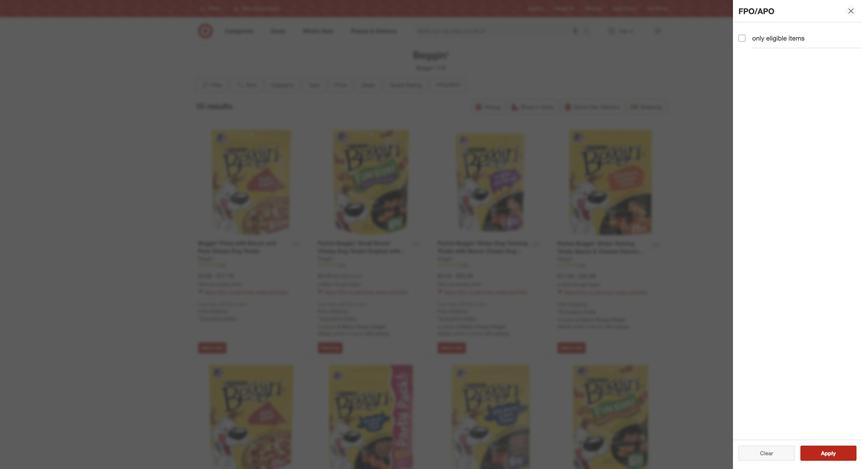 Task type: locate. For each thing, give the bounding box(es) containing it.
add to cart button for $3.49
[[438, 343, 467, 354]]

beggin' inside purina beggin' small breed chewy dog treats original with bacon - 6oz
[[337, 240, 357, 247]]

$35 down $3.49 - $20.99 when purchased online
[[467, 302, 474, 307]]

2 horizontal spatial cart
[[575, 346, 583, 351]]

1 $35 from the left
[[228, 302, 234, 307]]

0 horizontal spatial add to cart
[[202, 346, 224, 351]]

1 horizontal spatial 2
[[467, 331, 470, 337]]

purina inside purina beggin' small breed chewy dog treats original with bacon - 6oz
[[318, 240, 335, 247]]

and for beggin' pizza with bacon and pork chewy dog treats
[[270, 290, 278, 296]]

on down $3.69 - $17.79 when purchased online
[[229, 290, 234, 296]]

apply. inside only ships with $35 orders free shipping * * exclusions apply.
[[224, 316, 237, 322]]

apply.
[[584, 309, 597, 315], [224, 316, 237, 322], [344, 316, 357, 322], [464, 316, 477, 322]]

ships down $3.69 - $17.79 when purchased online
[[208, 302, 218, 307]]

3 cart from the left
[[575, 346, 583, 351]]

only down $3.69
[[198, 302, 207, 307]]

purina beggin' strips dog training treats with bacon chewy dog treats image
[[438, 130, 544, 236], [438, 130, 544, 236]]

2 horizontal spatial in
[[558, 317, 562, 323]]

only inside only ships with $35 orders free shipping * * exclusions apply.
[[198, 302, 207, 307]]

training up 1152 link
[[507, 240, 528, 247]]

online down the $17.79 at the left bottom
[[231, 282, 242, 287]]

1 horizontal spatial ships
[[328, 302, 338, 307]]

chewy up 1152 link
[[487, 248, 504, 255]]

chewy up the (
[[318, 248, 336, 255]]

purchased down 1152
[[450, 282, 470, 287]]

1 horizontal spatial strips
[[598, 240, 613, 247]]

within inside the free shipping * * exclusions apply. in stock at  baton rouge siegen ready within 2 hours with pickup
[[573, 324, 586, 330]]

treats down 328 link on the right
[[616, 290, 628, 296]]

1 add from the left
[[202, 346, 209, 351]]

save 20% on pet food, treats and litter down 1152 link
[[445, 290, 528, 296]]

on down $11.69 - $20.99 at baton rouge siegen
[[588, 290, 594, 296]]

free for purina beggin' strips dog training treats with bacon chewy dog treats
[[438, 309, 448, 315]]

save 20% on pet food, treats and litter up the free shipping * * exclusions apply. in stock at  baton rouge siegen ready within 2 hours with pickup
[[565, 290, 648, 296]]

3 to from the left
[[570, 346, 574, 351]]

0 horizontal spatial orders
[[236, 302, 247, 307]]

dog inside beggin' pizza with bacon and pork chewy dog treats
[[232, 248, 242, 255]]

2 cart from the left
[[455, 346, 463, 351]]

beggin' pizza with bacon and pork chewy dog treats
[[198, 240, 276, 255]]

bacon left '631'
[[318, 256, 335, 263]]

shipping down $3.69 - $17.79 when purchased online
[[209, 309, 228, 315]]

purchased down the $17.79 at the left bottom
[[210, 282, 230, 287]]

target
[[613, 6, 625, 11]]

beggin' up the pork
[[198, 240, 218, 247]]

2 horizontal spatial $35
[[467, 302, 474, 307]]

online down 1152 link
[[471, 282, 482, 287]]

- inside $3.49 - $20.99 when purchased online
[[453, 273, 455, 280]]

online for $17.79
[[231, 282, 242, 287]]

only down $3.49 ( $0.58 /ounce ) at baton rouge siegen
[[318, 302, 327, 307]]

purina beggin' strips training treats bacon & cheese flavors dog treats link
[[558, 240, 648, 263]]

purina inside purina beggin' strips training treats bacon & cheese flavors dog treats
[[558, 240, 575, 247]]

add to cart
[[202, 346, 224, 351], [441, 346, 463, 351], [561, 346, 583, 351]]

stock for purina beggin' small breed chewy dog treats original with bacon - 6oz
[[324, 324, 335, 330]]

20% down $3.49 - $20.99 when purchased online
[[457, 290, 467, 296]]

20% for pork
[[217, 290, 227, 296]]

1 horizontal spatial only ships with $35 orders free shipping * * exclusions apply. in stock at  baton rouge siegen ready within 2 hours with pickup
[[438, 302, 510, 337]]

1 horizontal spatial pickup
[[495, 331, 510, 337]]

purina beggin' small breed chewy dog treats original with bacon - 6oz image
[[318, 130, 424, 236], [318, 130, 424, 236]]

add
[[202, 346, 209, 351], [441, 346, 449, 351], [561, 346, 569, 351]]

2 purchased from the left
[[450, 282, 470, 287]]

1 horizontal spatial hours
[[471, 331, 483, 337]]

20% for dog
[[337, 290, 347, 296]]

purchased for $17.79
[[210, 282, 230, 287]]

purina inside purina beggin' strips dog training treats with bacon chewy dog treats
[[438, 240, 455, 247]]

exclusions apply. button
[[560, 309, 597, 316], [200, 316, 237, 323], [320, 316, 357, 323], [440, 316, 477, 323]]

$20.99 for $11.69 - $20.99
[[580, 273, 596, 280]]

orders inside only ships with $35 orders free shipping * * exclusions apply.
[[236, 302, 247, 307]]

in for purina beggin' strips dog training treats with bacon chewy dog treats
[[438, 324, 442, 330]]

2 horizontal spatial stock
[[563, 317, 575, 323]]

1 horizontal spatial add
[[441, 346, 449, 351]]

hours for purina beggin' small breed chewy dog treats original with bacon - 6oz
[[351, 331, 364, 337]]

on for &
[[588, 290, 594, 296]]

on for chewy
[[229, 290, 234, 296]]

purina beggin' fun size with bacon & cheese chewy dog treats - 6oz image
[[558, 365, 664, 470], [558, 365, 664, 470]]

save down $11.69 - $20.99 at baton rouge siegen
[[565, 290, 576, 296]]

shipping down $11.69 - $20.99 at baton rouge siegen
[[569, 302, 587, 308]]

purina beggin' strips bacon & beef flavor chewy dog treats image
[[438, 365, 544, 470], [438, 365, 544, 470]]

beggin' link up $11.69
[[558, 256, 575, 263]]

$35 for $17.79
[[228, 302, 234, 307]]

2 horizontal spatial add to cart button
[[558, 343, 586, 354]]

$3.49
[[318, 273, 332, 280], [438, 273, 452, 280]]

2 chewy from the left
[[318, 248, 336, 255]]

3 only from the left
[[438, 302, 447, 307]]

orders for $17.79
[[236, 302, 247, 307]]

food, down 227 link
[[244, 290, 255, 296]]

beggin' pizza chewy bacon & pork flavor dog treats - 25oz image
[[198, 365, 305, 470], [198, 365, 305, 470]]

$35
[[228, 302, 234, 307], [348, 302, 354, 307], [467, 302, 474, 307]]

only ships with $35 orders free shipping * * exclusions apply. in stock at  baton rouge siegen ready within 2 hours with pickup for $20.99
[[438, 302, 510, 337]]

only ships with $35 orders free shipping * * exclusions apply. in stock at  baton rouge siegen ready within 2 hours with pickup
[[318, 302, 390, 337], [438, 302, 510, 337]]

rouge inside the free shipping * * exclusions apply. in stock at  baton rouge siegen ready within 2 hours with pickup
[[596, 317, 610, 323]]

0 horizontal spatial training
[[507, 240, 528, 247]]

1 horizontal spatial $3.49
[[438, 273, 452, 280]]

0 horizontal spatial to
[[211, 346, 214, 351]]

only for $17.79
[[198, 302, 207, 307]]

beggin' pizza with bacon and pork chewy dog treats image
[[198, 130, 305, 236], [198, 130, 305, 236]]

227 link
[[198, 262, 305, 268]]

exclusions inside only ships with $35 orders free shipping * * exclusions apply.
[[200, 316, 223, 322]]

only down $3.49 - $20.99 when purchased online
[[438, 302, 447, 307]]

add to cart for $3.49
[[441, 346, 463, 351]]

0 horizontal spatial chewy
[[212, 248, 230, 255]]

20% down $3.49 ( $0.58 /ounce ) at baton rouge siegen
[[337, 290, 347, 296]]

treats down 631 link
[[376, 290, 388, 296]]

$20.99
[[457, 273, 473, 280], [580, 273, 596, 280]]

2 horizontal spatial within
[[573, 324, 586, 330]]

on for treats
[[348, 290, 354, 296]]

bacon inside purina beggin' small breed chewy dog treats original with bacon - 6oz
[[318, 256, 335, 263]]

1 horizontal spatial stock
[[443, 324, 455, 330]]

only for $20.99
[[438, 302, 447, 307]]

to
[[211, 346, 214, 351], [450, 346, 454, 351], [570, 346, 574, 351]]

0 horizontal spatial stock
[[324, 324, 335, 330]]

exclusions
[[560, 309, 583, 315], [200, 316, 223, 322], [320, 316, 343, 322], [440, 316, 463, 322]]

2 horizontal spatial orders
[[475, 302, 487, 307]]

1 vertical spatial fpo/apo
[[437, 82, 461, 88]]

227
[[220, 263, 227, 268]]

0 horizontal spatial strips
[[478, 240, 493, 247]]

$3.49 for -
[[438, 273, 452, 280]]

online inside $3.69 - $17.79 when purchased online
[[231, 282, 242, 287]]

orders
[[236, 302, 247, 307], [355, 302, 367, 307], [475, 302, 487, 307]]

small
[[358, 240, 373, 247]]

0 horizontal spatial add
[[202, 346, 209, 351]]

save 20% on pet food, treats and litter for cheese
[[565, 290, 648, 296]]

within for purina beggin' small breed chewy dog treats original with bacon - 6oz
[[333, 331, 346, 337]]

2 horizontal spatial ready
[[558, 324, 572, 330]]

orders down $3.49 - $20.99 when purchased online
[[475, 302, 487, 307]]

1 horizontal spatial ready
[[438, 331, 452, 337]]

cart
[[216, 346, 224, 351], [455, 346, 463, 351], [575, 346, 583, 351]]

1 horizontal spatial add to cart button
[[438, 343, 467, 354]]

0 horizontal spatial ships
[[208, 302, 218, 307]]

beggin' down the pork
[[198, 256, 215, 262]]

food, up the free shipping * * exclusions apply. in stock at  baton rouge siegen ready within 2 hours with pickup
[[603, 290, 614, 296]]

food, down 631 link
[[364, 290, 375, 296]]

- inside $3.69 - $17.79 when purchased online
[[213, 273, 216, 280]]

food, for bacon
[[483, 290, 494, 296]]

orders down $3.69 - $17.79 when purchased online
[[236, 302, 247, 307]]

only
[[753, 34, 765, 42]]

2 $3.49 from the left
[[438, 273, 452, 280]]

-
[[337, 256, 339, 263], [213, 273, 216, 280], [453, 273, 455, 280], [576, 273, 578, 280]]

1 horizontal spatial when
[[438, 282, 449, 287]]

1 purchased from the left
[[210, 282, 230, 287]]

when inside $3.49 - $20.99 when purchased online
[[438, 282, 449, 287]]

baton inside $3.49 ( $0.58 /ounce ) at baton rouge siegen
[[323, 282, 334, 287]]

food, for cheese
[[603, 290, 614, 296]]

3 add to cart button from the left
[[558, 343, 586, 354]]

)
[[361, 273, 362, 279]]

3 ships from the left
[[448, 302, 458, 307]]

What can we help you find? suggestions appear below search field
[[414, 23, 585, 39]]

pet down $3.69 - $17.79 when purchased online
[[235, 290, 242, 296]]

0 horizontal spatial 2
[[347, 331, 350, 337]]

find
[[647, 6, 655, 11]]

when
[[198, 282, 209, 287], [438, 282, 449, 287]]

beggin' link
[[198, 255, 215, 262], [318, 255, 335, 262], [438, 255, 455, 262], [558, 256, 575, 263]]

2 horizontal spatial chewy
[[487, 248, 504, 255]]

strips for cheese
[[598, 240, 613, 247]]

beggin' up 1152
[[457, 240, 477, 247]]

siegen inside $3.49 ( $0.58 /ounce ) at baton rouge siegen
[[348, 282, 361, 287]]

food, for dog
[[244, 290, 255, 296]]

beggin' left 6oz
[[318, 256, 335, 262]]

free for purina beggin' small breed chewy dog treats original with bacon - 6oz
[[318, 309, 328, 315]]

treats down 227 link
[[256, 290, 268, 296]]

shipping button
[[628, 99, 667, 115]]

within for purina beggin' strips dog training treats with bacon chewy dog treats
[[453, 331, 466, 337]]

beggin' link up $3.49 - $20.99 when purchased online
[[438, 255, 455, 262]]

0 horizontal spatial $20.99
[[457, 273, 473, 280]]

0 horizontal spatial only
[[198, 302, 207, 307]]

save 20% on pet food, treats and litter down )
[[325, 290, 408, 296]]

bacon up 1152
[[468, 248, 485, 255]]

$20.99 down 328
[[580, 273, 596, 280]]

beggin'
[[413, 49, 449, 61], [417, 64, 436, 71], [198, 240, 218, 247], [337, 240, 357, 247], [457, 240, 477, 247], [576, 240, 596, 247], [198, 256, 215, 262], [318, 256, 335, 262], [438, 256, 455, 262], [558, 256, 575, 262]]

beggin' up &
[[576, 240, 596, 247]]

$35 down $3.49 ( $0.58 /ounce ) at baton rouge siegen
[[348, 302, 354, 307]]

it
[[331, 346, 334, 351]]

treats down small
[[350, 248, 366, 255]]

3 add to cart from the left
[[561, 346, 583, 351]]

ships down $3.49 ( $0.58 /ounce ) at baton rouge siegen
[[328, 302, 338, 307]]

online inside $3.49 - $20.99 when purchased online
[[471, 282, 482, 287]]

pick
[[321, 346, 330, 351]]

add to cart button
[[198, 343, 227, 354], [438, 343, 467, 354], [558, 343, 586, 354]]

within
[[573, 324, 586, 330], [333, 331, 346, 337], [453, 331, 466, 337]]

flavors
[[620, 248, 639, 255]]

add to cart for $11.69
[[561, 346, 583, 351]]

0 horizontal spatial add to cart button
[[198, 343, 227, 354]]

treats up 227 link
[[244, 248, 260, 255]]

pickup
[[615, 324, 629, 330], [375, 331, 390, 337], [495, 331, 510, 337]]

dog inside purina beggin' strips training treats bacon & cheese flavors dog treats
[[558, 256, 569, 263]]

328
[[579, 263, 586, 268]]

strips up 1152 link
[[478, 240, 493, 247]]

in inside the free shipping * * exclusions apply. in stock at  baton rouge siegen ready within 2 hours with pickup
[[558, 317, 562, 323]]

2 horizontal spatial ships
[[448, 302, 458, 307]]

purina for purina beggin' small breed chewy dog treats original with bacon - 6oz
[[318, 240, 335, 247]]

beggin' link left 6oz
[[318, 255, 335, 262]]

on down /ounce
[[348, 290, 354, 296]]

0 horizontal spatial within
[[333, 331, 346, 337]]

strips inside purina beggin' strips dog training treats with bacon chewy dog treats
[[478, 240, 493, 247]]

1152
[[460, 263, 469, 268]]

0 horizontal spatial purina
[[318, 240, 335, 247]]

2 horizontal spatial only
[[438, 302, 447, 307]]

add for $3.69
[[202, 346, 209, 351]]

with inside the free shipping * * exclusions apply. in stock at  baton rouge siegen ready within 2 hours with pickup
[[605, 324, 614, 330]]

0 horizontal spatial hours
[[351, 331, 364, 337]]

fpo/apo up only
[[739, 6, 775, 16]]

when inside $3.69 - $17.79 when purchased online
[[198, 282, 209, 287]]

pickup for purina beggin' small breed chewy dog treats original with bacon - 6oz
[[375, 331, 390, 337]]

0 horizontal spatial fpo/apo
[[437, 82, 461, 88]]

0 horizontal spatial purchased
[[210, 282, 230, 287]]

fpo/apo down (10)
[[437, 82, 461, 88]]

2 add to cart from the left
[[441, 346, 463, 351]]

litter for beggin' pizza with bacon and pork chewy dog treats
[[279, 290, 289, 296]]

1 $3.49 from the left
[[318, 273, 332, 280]]

beggin' up $3.49 - $20.99 when purchased online
[[438, 256, 455, 262]]

2 horizontal spatial pickup
[[615, 324, 629, 330]]

purchased
[[210, 282, 230, 287], [450, 282, 470, 287]]

pet down $3.49 - $20.99 when purchased online
[[475, 290, 482, 296]]

0 horizontal spatial cart
[[216, 346, 224, 351]]

chewy down pizza
[[212, 248, 230, 255]]

food, down 1152 link
[[483, 290, 494, 296]]

1 add to cart from the left
[[202, 346, 224, 351]]

beggin' inside beggin' beggin' (10)
[[417, 64, 436, 71]]

ships for $17.79
[[208, 302, 218, 307]]

strips up cheese
[[598, 240, 613, 247]]

free inside only ships with $35 orders free shipping * * exclusions apply.
[[198, 309, 208, 315]]

ships for $20.99
[[448, 302, 458, 307]]

2 horizontal spatial to
[[570, 346, 574, 351]]

2 horizontal spatial hours
[[591, 324, 603, 330]]

2 orders from the left
[[355, 302, 367, 307]]

2 for purina beggin' small breed chewy dog treats original with bacon - 6oz
[[347, 331, 350, 337]]

$11.69
[[558, 273, 575, 280]]

with inside purina beggin' small breed chewy dog treats original with bacon - 6oz
[[390, 248, 401, 255]]

20% for bacon
[[577, 290, 587, 296]]

category
[[271, 82, 294, 88]]

shipping
[[569, 302, 587, 308], [209, 309, 228, 315], [329, 309, 348, 315], [449, 309, 467, 315]]

$35 down $3.69 - $17.79 when purchased online
[[228, 302, 234, 307]]

orders down )
[[355, 302, 367, 307]]

1 orders from the left
[[236, 302, 247, 307]]

$3.49 - $20.99 when purchased online
[[438, 273, 482, 287]]

beggin' left (10)
[[417, 64, 436, 71]]

- inside purina beggin' small breed chewy dog treats original with bacon - 6oz
[[337, 256, 339, 263]]

fpo/apo
[[739, 6, 775, 16], [437, 82, 461, 88]]

1 horizontal spatial online
[[471, 282, 482, 287]]

1 horizontal spatial within
[[453, 331, 466, 337]]

0 horizontal spatial when
[[198, 282, 209, 287]]

strips for bacon
[[478, 240, 493, 247]]

chewy inside purina beggin' small breed chewy dog treats original with bacon - 6oz
[[318, 248, 336, 255]]

in
[[536, 104, 540, 111]]

0 horizontal spatial $35
[[228, 302, 234, 307]]

on down $3.49 - $20.99 when purchased online
[[468, 290, 474, 296]]

rating
[[406, 82, 422, 88]]

0 horizontal spatial only ships with $35 orders free shipping * * exclusions apply. in stock at  baton rouge siegen ready within 2 hours with pickup
[[318, 302, 390, 337]]

bacon up 227 link
[[248, 240, 265, 247]]

1 horizontal spatial in
[[438, 324, 442, 330]]

exclusions for beggin' pizza with bacon and pork chewy dog treats
[[200, 316, 223, 322]]

beggin' bacon, pork and beef chewy dog treats - 40oz image
[[318, 365, 424, 470], [318, 365, 424, 470]]

ships inside only ships with $35 orders free shipping * * exclusions apply.
[[208, 302, 218, 307]]

pet for cheese
[[595, 290, 602, 296]]

1 when from the left
[[198, 282, 209, 287]]

$35 inside only ships with $35 orders free shipping * * exclusions apply.
[[228, 302, 234, 307]]

$20.99 inside $3.49 - $20.99 when purchased online
[[457, 273, 473, 280]]

beggin' link for beggin' pizza with bacon and pork chewy dog treats
[[198, 255, 215, 262]]

1 horizontal spatial orders
[[355, 302, 367, 307]]

training up flavors on the bottom right of the page
[[615, 240, 636, 247]]

- for purina beggin' strips dog training treats with bacon chewy dog treats
[[453, 273, 455, 280]]

only
[[198, 302, 207, 307], [318, 302, 327, 307], [438, 302, 447, 307]]

2 only from the left
[[318, 302, 327, 307]]

treats up $3.49 - $20.99 when purchased online
[[438, 248, 454, 255]]

1 horizontal spatial cart
[[455, 346, 463, 351]]

1 to from the left
[[211, 346, 214, 351]]

2 horizontal spatial purina
[[558, 240, 575, 247]]

add for $3.49
[[441, 346, 449, 351]]

beggin' link down the pork
[[198, 255, 215, 262]]

2 horizontal spatial 2
[[587, 324, 590, 330]]

- for beggin' pizza with bacon and pork chewy dog treats
[[213, 273, 216, 280]]

online for $20.99
[[471, 282, 482, 287]]

1 cart from the left
[[216, 346, 224, 351]]

1 horizontal spatial $20.99
[[580, 273, 596, 280]]

1 online from the left
[[231, 282, 242, 287]]

purchased inside $3.69 - $17.79 when purchased online
[[210, 282, 230, 287]]

1 horizontal spatial purina
[[438, 240, 455, 247]]

$20.99 inside $11.69 - $20.99 at baton rouge siegen
[[580, 273, 596, 280]]

2 when from the left
[[438, 282, 449, 287]]

eligible
[[767, 34, 788, 42]]

pet
[[235, 290, 242, 296], [355, 290, 362, 296], [475, 290, 482, 296], [595, 290, 602, 296]]

guest rating button
[[384, 77, 428, 93]]

1 horizontal spatial purchased
[[450, 282, 470, 287]]

save down $3.49 ( $0.58 /ounce ) at baton rouge siegen
[[325, 290, 336, 296]]

cart for $3.49
[[455, 346, 463, 351]]

purina beggin' small breed chewy dog treats original with bacon - 6oz link
[[318, 240, 408, 263]]

ready
[[558, 324, 572, 330], [318, 331, 332, 337], [438, 331, 452, 337]]

at
[[318, 282, 322, 287], [558, 282, 562, 287], [576, 317, 581, 323], [337, 324, 341, 330], [457, 324, 461, 330]]

save for purina beggin' strips training treats bacon & cheese flavors dog treats
[[565, 290, 576, 296]]

0 horizontal spatial pickup
[[375, 331, 390, 337]]

1 only from the left
[[198, 302, 207, 307]]

when for $3.49
[[438, 282, 449, 287]]

$3.49 inside $3.49 - $20.99 when purchased online
[[438, 273, 452, 280]]

in
[[558, 317, 562, 323], [318, 324, 322, 330], [438, 324, 442, 330]]

20% down $3.69 - $17.79 when purchased online
[[217, 290, 227, 296]]

in for purina beggin' small breed chewy dog treats original with bacon - 6oz
[[318, 324, 322, 330]]

cart for $11.69
[[575, 346, 583, 351]]

clear
[[761, 451, 774, 457]]

treats for purina beggin' strips training treats bacon & cheese flavors dog treats
[[616, 290, 628, 296]]

2 horizontal spatial add
[[561, 346, 569, 351]]

1 horizontal spatial add to cart
[[441, 346, 463, 351]]

hours for purina beggin' strips dog training treats with bacon chewy dog treats
[[471, 331, 483, 337]]

2 $35 from the left
[[348, 302, 354, 307]]

shipping down $3.49 ( $0.58 /ounce ) at baton rouge siegen
[[329, 309, 348, 315]]

$20.99 down 1152
[[457, 273, 473, 280]]

training inside purina beggin' strips training treats bacon & cheese flavors dog treats
[[615, 240, 636, 247]]

0 horizontal spatial ready
[[318, 331, 332, 337]]

ships down $3.49 - $20.99 when purchased online
[[448, 302, 458, 307]]

2 add to cart button from the left
[[438, 343, 467, 354]]

rouge
[[335, 282, 347, 287], [575, 282, 587, 287], [596, 317, 610, 323], [356, 324, 370, 330], [476, 324, 490, 330]]

filter button
[[196, 77, 228, 93]]

purina beggin' strips training treats bacon & cheese flavors dog treats image
[[558, 130, 664, 236], [558, 130, 664, 236]]

$3.49 ( $0.58 /ounce ) at baton rouge siegen
[[318, 273, 362, 287]]

chewy
[[212, 248, 230, 255], [318, 248, 336, 255], [487, 248, 504, 255]]

food,
[[244, 290, 255, 296], [364, 290, 375, 296], [483, 290, 494, 296], [603, 290, 614, 296]]

treats down 1152 link
[[496, 290, 508, 296]]

deals
[[362, 82, 376, 88]]

20% down $11.69 - $20.99 at baton rouge siegen
[[577, 290, 587, 296]]

strips inside purina beggin' strips training treats bacon & cheese flavors dog treats
[[598, 240, 613, 247]]

to for $3.69
[[211, 346, 214, 351]]

apply. for purina beggin' small breed chewy dog treats original with bacon - 6oz
[[344, 316, 357, 322]]

1 horizontal spatial training
[[615, 240, 636, 247]]

beggin' up 6oz
[[337, 240, 357, 247]]

$11.69 - $20.99 at baton rouge siegen
[[558, 273, 601, 287]]

0 vertical spatial fpo/apo
[[739, 6, 775, 16]]

3 chewy from the left
[[487, 248, 504, 255]]

3 add from the left
[[561, 346, 569, 351]]

save for purina beggin' strips dog training treats with bacon chewy dog treats
[[445, 290, 456, 296]]

- inside $11.69 - $20.99 at baton rouge siegen
[[576, 273, 578, 280]]

purina for purina beggin' strips training treats bacon & cheese flavors dog treats
[[558, 240, 575, 247]]

$3.49 inside $3.49 ( $0.58 /ounce ) at baton rouge siegen
[[318, 273, 332, 280]]

only for $0.58
[[318, 302, 327, 307]]

pet down )
[[355, 290, 362, 296]]

2 only ships with $35 orders free shipping * * exclusions apply. in stock at  baton rouge siegen ready within 2 hours with pickup from the left
[[438, 302, 510, 337]]

0 horizontal spatial $3.49
[[318, 273, 332, 280]]

1 horizontal spatial fpo/apo
[[739, 6, 775, 16]]

add for $11.69
[[561, 346, 569, 351]]

2 add from the left
[[441, 346, 449, 351]]

2 to from the left
[[450, 346, 454, 351]]

purchased inside $3.49 - $20.99 when purchased online
[[450, 282, 470, 287]]

pickup for purina beggin' strips dog training treats with bacon chewy dog treats
[[495, 331, 510, 337]]

original
[[368, 248, 388, 255]]

0 horizontal spatial in
[[318, 324, 322, 330]]

treats up $11.69
[[558, 248, 574, 255]]

1 horizontal spatial chewy
[[318, 248, 336, 255]]

beggin' link for purina beggin' strips training treats bacon & cheese flavors dog treats
[[558, 256, 575, 263]]

2 online from the left
[[471, 282, 482, 287]]

bacon left &
[[576, 248, 592, 255]]

bacon
[[248, 240, 265, 247], [468, 248, 485, 255], [576, 248, 592, 255], [318, 256, 335, 263]]

$17.79
[[217, 273, 234, 280]]

1 ships from the left
[[208, 302, 218, 307]]

1 horizontal spatial $35
[[348, 302, 354, 307]]

save 20% on pet food, treats and litter
[[205, 290, 289, 296], [325, 290, 408, 296], [445, 290, 528, 296], [565, 290, 648, 296]]

treats for purina beggin' small breed chewy dog treats original with bacon - 6oz
[[376, 290, 388, 296]]

1 chewy from the left
[[212, 248, 230, 255]]

registry link
[[529, 6, 544, 12]]

shipping down $3.49 - $20.99 when purchased online
[[449, 309, 467, 315]]

shipping inside the free shipping * * exclusions apply. in stock at  baton rouge siegen ready within 2 hours with pickup
[[569, 302, 587, 308]]

2 ships from the left
[[328, 302, 338, 307]]

shipping inside only ships with $35 orders free shipping * * exclusions apply.
[[209, 309, 228, 315]]

3 $35 from the left
[[467, 302, 474, 307]]

on
[[229, 290, 234, 296], [348, 290, 354, 296], [468, 290, 474, 296], [588, 290, 594, 296]]

1 add to cart button from the left
[[198, 343, 227, 354]]

online
[[231, 282, 242, 287], [471, 282, 482, 287]]

free
[[558, 302, 568, 308], [198, 309, 208, 315], [318, 309, 328, 315], [438, 309, 448, 315]]

beggin' up (10)
[[413, 49, 449, 61]]

save down $3.49 - $20.99 when purchased online
[[445, 290, 456, 296]]

save down $3.69 - $17.79 when purchased online
[[205, 290, 216, 296]]

1 horizontal spatial only
[[318, 302, 327, 307]]

1 only ships with $35 orders free shipping * * exclusions apply. in stock at  baton rouge siegen ready within 2 hours with pickup from the left
[[318, 302, 390, 337]]

treats up $11.69 - $20.99 at baton rouge siegen
[[570, 256, 586, 263]]

bacon inside purina beggin' strips dog training treats with bacon chewy dog treats
[[468, 248, 485, 255]]

3 orders from the left
[[475, 302, 487, 307]]

2 inside the free shipping * * exclusions apply. in stock at  baton rouge siegen ready within 2 hours with pickup
[[587, 324, 590, 330]]

to for $3.49
[[450, 346, 454, 351]]

save 20% on pet food, treats and litter down the $17.79 at the left bottom
[[205, 290, 289, 296]]

0 horizontal spatial online
[[231, 282, 242, 287]]

2 horizontal spatial add to cart
[[561, 346, 583, 351]]

pet down $11.69 - $20.99 at baton rouge siegen
[[595, 290, 602, 296]]

1 horizontal spatial to
[[450, 346, 454, 351]]



Task type: describe. For each thing, give the bounding box(es) containing it.
2 for purina beggin' strips dog training treats with bacon chewy dog treats
[[467, 331, 470, 337]]

$0.58
[[334, 273, 346, 279]]

purchased for $20.99
[[450, 282, 470, 287]]

only ships with $35 orders free shipping * * exclusions apply. in stock at  baton rouge siegen ready within 2 hours with pickup for $0.58
[[318, 302, 390, 337]]

beggin' inside beggin' pizza with bacon and pork chewy dog treats
[[198, 240, 218, 247]]

with inside purina beggin' strips dog training treats with bacon chewy dog treats
[[456, 248, 467, 255]]

price
[[335, 82, 347, 88]]

and for purina beggin' small breed chewy dog treats original with bacon - 6oz
[[389, 290, 398, 296]]

food, for original
[[364, 290, 375, 296]]

litter for purina beggin' small breed chewy dog treats original with bacon - 6oz
[[399, 290, 408, 296]]

fpo/apo inside fpo/apo button
[[437, 82, 461, 88]]

results
[[207, 101, 232, 111]]

target circle link
[[613, 6, 636, 12]]

pickup inside the free shipping * * exclusions apply. in stock at  baton rouge siegen ready within 2 hours with pickup
[[615, 324, 629, 330]]

cart for $3.69
[[216, 346, 224, 351]]

beggin' inside purina beggin' strips dog training treats with bacon chewy dog treats
[[457, 240, 477, 247]]

fpo/apo inside the fpo/apo 'dialog'
[[739, 6, 775, 16]]

weekly
[[555, 6, 569, 11]]

(
[[333, 273, 334, 279]]

type
[[308, 82, 320, 88]]

cheese
[[599, 248, 619, 255]]

same day delivery
[[574, 104, 621, 111]]

stores
[[657, 6, 668, 11]]

save for purina beggin' small breed chewy dog treats original with bacon - 6oz
[[325, 290, 336, 296]]

shipping
[[641, 104, 663, 111]]

registry
[[529, 6, 544, 11]]

&
[[594, 248, 598, 255]]

chewy inside beggin' pizza with bacon and pork chewy dog treats
[[212, 248, 230, 255]]

ready for purina beggin' strips dog training treats with bacon chewy dog treats
[[438, 331, 452, 337]]

day
[[590, 104, 599, 111]]

when for $3.69
[[198, 282, 209, 287]]

at inside $11.69 - $20.99 at baton rouge siegen
[[558, 282, 562, 287]]

dog inside purina beggin' small breed chewy dog treats original with bacon - 6oz
[[338, 248, 348, 255]]

purina beggin' small breed chewy dog treats original with bacon - 6oz
[[318, 240, 401, 263]]

and for purina beggin' strips dog training treats with bacon chewy dog treats
[[509, 290, 517, 296]]

shipping for purina beggin' small breed chewy dog treats original with bacon - 6oz
[[329, 309, 348, 315]]

328 link
[[558, 263, 664, 269]]

exclusions for purina beggin' small breed chewy dog treats original with bacon - 6oz
[[320, 316, 343, 322]]

exclusions for purina beggin' strips dog training treats with bacon chewy dog treats
[[440, 316, 463, 322]]

at inside the free shipping * * exclusions apply. in stock at  baton rouge siegen ready within 2 hours with pickup
[[576, 317, 581, 323]]

weekly ad link
[[555, 6, 575, 12]]

deals button
[[356, 77, 381, 93]]

free inside the free shipping * * exclusions apply. in stock at  baton rouge siegen ready within 2 hours with pickup
[[558, 302, 568, 308]]

treats for purina beggin' strips dog training treats with bacon chewy dog treats
[[496, 290, 508, 296]]

find stores
[[647, 6, 668, 11]]

pet for dog
[[235, 290, 242, 296]]

pickup button
[[472, 99, 506, 115]]

pet for original
[[355, 290, 362, 296]]

treats inside beggin' pizza with bacon and pork chewy dog treats
[[244, 248, 260, 255]]

breed
[[374, 240, 390, 247]]

siegen inside $11.69 - $20.99 at baton rouge siegen
[[588, 282, 601, 287]]

find stores link
[[647, 6, 668, 12]]

pick it up button
[[318, 343, 343, 354]]

price button
[[329, 77, 353, 93]]

target circle
[[613, 6, 636, 11]]

ships for $0.58
[[328, 302, 338, 307]]

stock inside the free shipping * * exclusions apply. in stock at  baton rouge siegen ready within 2 hours with pickup
[[563, 317, 575, 323]]

delivery
[[601, 104, 621, 111]]

guest
[[390, 82, 405, 88]]

$20.99 for $3.49 - $20.99
[[457, 273, 473, 280]]

ad
[[570, 6, 575, 11]]

6oz
[[340, 256, 350, 263]]

shop
[[521, 104, 534, 111]]

add to cart button for $11.69
[[558, 343, 586, 354]]

sort
[[246, 82, 257, 88]]

treats left 1152
[[438, 256, 454, 263]]

apply
[[822, 451, 837, 457]]

category button
[[265, 77, 300, 93]]

redcard
[[586, 6, 602, 11]]

rouge inside $11.69 - $20.99 at baton rouge siegen
[[575, 282, 587, 287]]

treats for beggin' pizza with bacon and pork chewy dog treats
[[256, 290, 268, 296]]

$3.69 - $17.79 when purchased online
[[198, 273, 242, 287]]

only eligible items checkbox
[[739, 35, 746, 42]]

chewy inside purina beggin' strips dog training treats with bacon chewy dog treats
[[487, 248, 504, 255]]

training inside purina beggin' strips dog training treats with bacon chewy dog treats
[[507, 240, 528, 247]]

and for purina beggin' strips training treats bacon & cheese flavors dog treats
[[629, 290, 637, 296]]

store
[[542, 104, 554, 111]]

redcard link
[[586, 6, 602, 12]]

only ships with $35 orders free shipping * * exclusions apply.
[[198, 302, 247, 322]]

to for $11.69
[[570, 346, 574, 351]]

same
[[574, 104, 588, 111]]

save for beggin' pizza with bacon and pork chewy dog treats
[[205, 290, 216, 296]]

pick it up
[[321, 346, 340, 351]]

save 20% on pet food, treats and litter for dog
[[205, 290, 289, 296]]

circle
[[626, 6, 636, 11]]

add to cart for $3.69
[[202, 346, 224, 351]]

shipping for purina beggin' strips dog training treats with bacon chewy dog treats
[[449, 309, 467, 315]]

with inside beggin' pizza with bacon and pork chewy dog treats
[[235, 240, 246, 247]]

631 link
[[318, 262, 424, 268]]

ready inside the free shipping * * exclusions apply. in stock at  baton rouge siegen ready within 2 hours with pickup
[[558, 324, 572, 330]]

litter for purina beggin' strips dog training treats with bacon chewy dog treats
[[519, 290, 528, 296]]

sort button
[[231, 77, 263, 93]]

10 results
[[196, 101, 232, 111]]

litter for purina beggin' strips training treats bacon & cheese flavors dog treats
[[639, 290, 648, 296]]

fpo/apo dialog
[[734, 0, 863, 470]]

apply. for beggin' pizza with bacon and pork chewy dog treats
[[224, 316, 237, 322]]

pork
[[198, 248, 211, 255]]

1152 link
[[438, 262, 544, 268]]

only eligible items
[[753, 34, 805, 42]]

pizza
[[220, 240, 234, 247]]

10
[[196, 101, 205, 111]]

save 20% on pet food, treats and litter for bacon
[[445, 290, 528, 296]]

same day delivery button
[[561, 99, 625, 115]]

weekly ad
[[555, 6, 575, 11]]

shop in store button
[[509, 99, 559, 115]]

hours inside the free shipping * * exclusions apply. in stock at  baton rouge siegen ready within 2 hours with pickup
[[591, 324, 603, 330]]

filter
[[211, 82, 223, 88]]

beggin' inside purina beggin' strips training treats bacon & cheese flavors dog treats
[[576, 240, 596, 247]]

treats inside purina beggin' small breed chewy dog treats original with bacon - 6oz
[[350, 248, 366, 255]]

631
[[340, 263, 347, 268]]

shop in store
[[521, 104, 554, 111]]

$3.49 for (
[[318, 273, 332, 280]]

20% for treats
[[457, 290, 467, 296]]

save 20% on pet food, treats and litter for original
[[325, 290, 408, 296]]

bacon inside purina beggin' strips training treats bacon & cheese flavors dog treats
[[576, 248, 592, 255]]

shipping for beggin' pizza with bacon and pork chewy dog treats
[[209, 309, 228, 315]]

pickup
[[485, 104, 501, 111]]

orders for $0.58
[[355, 302, 367, 307]]

purina beggin' strips dog training treats with bacon chewy dog treats
[[438, 240, 528, 263]]

fpo/apo button
[[431, 77, 467, 93]]

beggin' link for purina beggin' small breed chewy dog treats original with bacon - 6oz
[[318, 255, 335, 262]]

pet for bacon
[[475, 290, 482, 296]]

search button
[[581, 23, 597, 40]]

beggin' link for purina beggin' strips dog training treats with bacon chewy dog treats
[[438, 255, 455, 262]]

search
[[581, 28, 597, 35]]

$3.69
[[198, 273, 212, 280]]

bacon inside beggin' pizza with bacon and pork chewy dog treats
[[248, 240, 265, 247]]

purina for purina beggin' strips dog training treats with bacon chewy dog treats
[[438, 240, 455, 247]]

baton inside the free shipping * * exclusions apply. in stock at  baton rouge siegen ready within 2 hours with pickup
[[582, 317, 595, 323]]

and inside beggin' pizza with bacon and pork chewy dog treats
[[266, 240, 276, 247]]

/ounce
[[346, 273, 361, 279]]

purina beggin' strips training treats bacon & cheese flavors dog treats
[[558, 240, 639, 263]]

on for with
[[468, 290, 474, 296]]

purina beggin' strips dog training treats with bacon chewy dog treats link
[[438, 240, 528, 263]]

at inside $3.49 ( $0.58 /ounce ) at baton rouge siegen
[[318, 282, 322, 287]]

type button
[[303, 77, 326, 93]]

up
[[335, 346, 340, 351]]

add to cart button for $3.69
[[198, 343, 227, 354]]

with inside only ships with $35 orders free shipping * * exclusions apply.
[[219, 302, 227, 307]]

(10)
[[437, 64, 446, 71]]

siegen inside the free shipping * * exclusions apply. in stock at  baton rouge siegen ready within 2 hours with pickup
[[612, 317, 627, 323]]

baton inside $11.69 - $20.99 at baton rouge siegen
[[563, 282, 574, 287]]

apply. inside the free shipping * * exclusions apply. in stock at  baton rouge siegen ready within 2 hours with pickup
[[584, 309, 597, 315]]

free shipping * * exclusions apply. in stock at  baton rouge siegen ready within 2 hours with pickup
[[558, 302, 629, 330]]

beggin' up $11.69
[[558, 256, 575, 262]]

rouge inside $3.49 ( $0.58 /ounce ) at baton rouge siegen
[[335, 282, 347, 287]]

apply. for purina beggin' strips dog training treats with bacon chewy dog treats
[[464, 316, 477, 322]]

free for beggin' pizza with bacon and pork chewy dog treats
[[198, 309, 208, 315]]

$35 for $0.58
[[348, 302, 354, 307]]

beggin' pizza with bacon and pork chewy dog treats link
[[198, 240, 288, 255]]

items
[[789, 34, 805, 42]]

stock for purina beggin' strips dog training treats with bacon chewy dog treats
[[443, 324, 455, 330]]

orders for $20.99
[[475, 302, 487, 307]]

ready for purina beggin' small breed chewy dog treats original with bacon - 6oz
[[318, 331, 332, 337]]

exclusions inside the free shipping * * exclusions apply. in stock at  baton rouge siegen ready within 2 hours with pickup
[[560, 309, 583, 315]]

$35 for $20.99
[[467, 302, 474, 307]]

- for purina beggin' strips training treats bacon & cheese flavors dog treats
[[576, 273, 578, 280]]



Task type: vqa. For each thing, say whether or not it's contained in the screenshot.
bottom New
no



